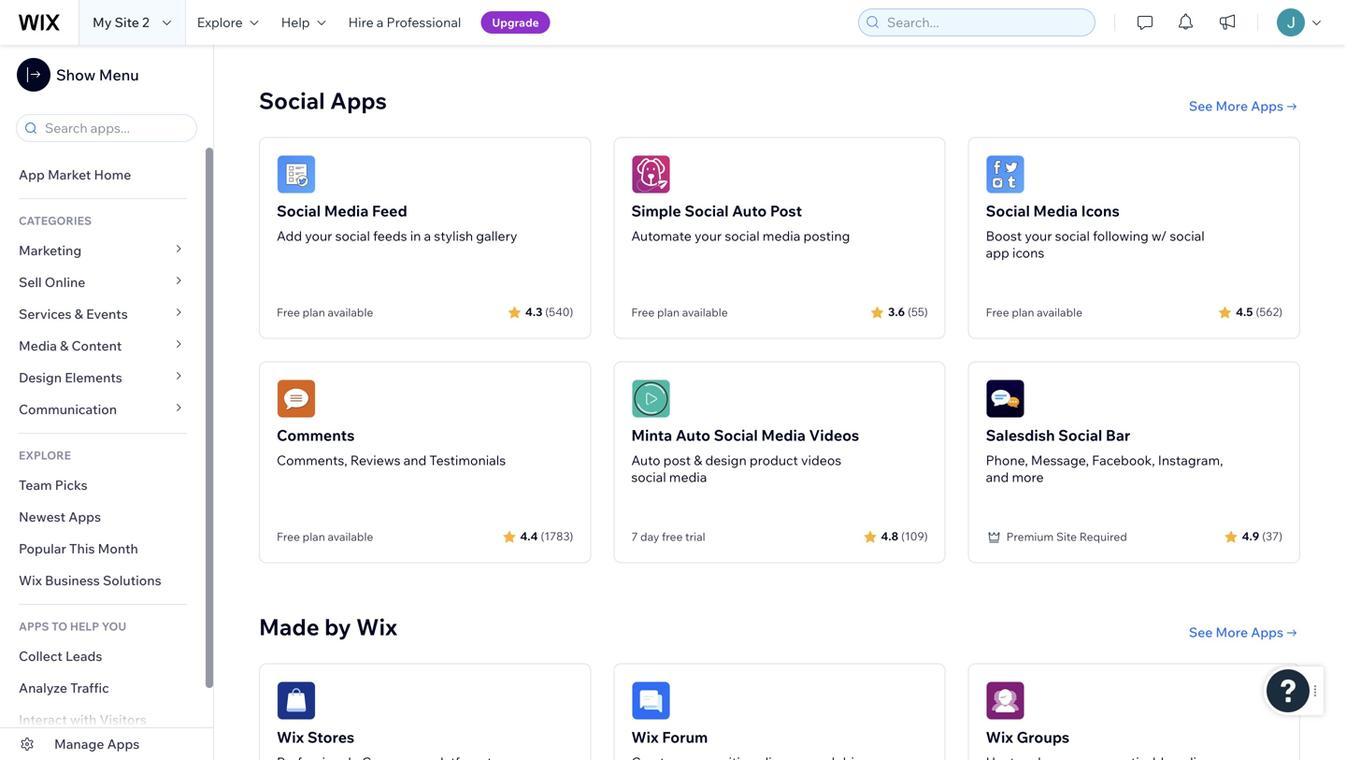 Task type: vqa. For each thing, say whether or not it's contained in the screenshot.
Phone,
yes



Task type: describe. For each thing, give the bounding box(es) containing it.
social up the social media feed logo
[[259, 87, 325, 115]]

phone,
[[986, 452, 1028, 468]]

design
[[19, 369, 62, 386]]

manage apps
[[54, 736, 140, 752]]

social inside social media feed add your social feeds in a stylish gallery
[[277, 202, 321, 220]]

hire a professional
[[348, 14, 461, 30]]

social apps
[[259, 87, 387, 115]]

available for reviews
[[328, 530, 373, 544]]

minta auto social media videos logo image
[[631, 379, 671, 418]]

post
[[664, 452, 691, 468]]

wix business solutions link
[[0, 565, 206, 597]]

more for made by wix
[[1216, 624, 1248, 641]]

hire a professional link
[[337, 0, 473, 45]]

free plan available for boost
[[986, 305, 1083, 319]]

visitors
[[100, 712, 147, 728]]

and inside the salesdish social bar phone, message, facebook, instagram, and more
[[986, 469, 1009, 485]]

stylish
[[434, 228, 473, 244]]

media inside the social media icons boost your social following w/ social app icons
[[1034, 202, 1078, 220]]

premium
[[1007, 530, 1054, 544]]

(37)
[[1262, 529, 1283, 543]]

collect leads
[[19, 648, 102, 664]]

plan for simple social auto post
[[657, 305, 680, 319]]

traffic
[[70, 680, 109, 696]]

design
[[705, 452, 747, 468]]

wix forum logo image
[[631, 681, 671, 720]]

design elements
[[19, 369, 122, 386]]

communication
[[19, 401, 120, 417]]

see for social apps
[[1189, 98, 1213, 114]]

see more apps for made by wix
[[1189, 624, 1284, 641]]

wix for wix stores
[[277, 728, 304, 747]]

communication link
[[0, 394, 206, 425]]

social media icons boost your social following w/ social app icons
[[986, 202, 1205, 261]]

& for services
[[75, 306, 83, 322]]

to
[[52, 619, 68, 633]]

plan for social media icons
[[1012, 305, 1035, 319]]

salesdish
[[986, 426, 1055, 445]]

comments,
[[277, 452, 348, 468]]

see more apps button for social apps
[[1189, 98, 1301, 115]]

& for media
[[60, 338, 69, 354]]

reviews
[[350, 452, 401, 468]]

picks
[[55, 477, 88, 493]]

wix forum
[[631, 728, 708, 747]]

social inside the minta auto social media videos auto post & design product videos social media
[[631, 469, 666, 485]]

premium site required
[[1007, 530, 1127, 544]]

product
[[750, 452, 798, 468]]

1 horizontal spatial auto
[[676, 426, 711, 445]]

testimonials
[[430, 452, 506, 468]]

free plan available for add
[[277, 305, 373, 319]]

a inside social media feed add your social feeds in a stylish gallery
[[424, 228, 431, 244]]

social media feed logo image
[[277, 155, 316, 194]]

professional
[[387, 14, 461, 30]]

sell online
[[19, 274, 85, 290]]

2
[[142, 14, 149, 30]]

interact with visitors
[[19, 712, 147, 728]]

team picks
[[19, 477, 88, 493]]

wix groups logo image
[[986, 681, 1025, 720]]

4.4
[[520, 529, 538, 543]]

3.6 (55)
[[888, 305, 928, 319]]

social inside the minta auto social media videos auto post & design product videos social media
[[714, 426, 758, 445]]

services & events link
[[0, 298, 206, 330]]

marketing link
[[0, 235, 206, 266]]

social media feed add your social feeds in a stylish gallery
[[277, 202, 517, 244]]

wix groups
[[986, 728, 1070, 747]]

sell online link
[[0, 266, 206, 298]]

site for my
[[115, 14, 139, 30]]

7
[[631, 530, 638, 544]]

manage apps link
[[0, 728, 213, 760]]

newest
[[19, 509, 66, 525]]

& inside the minta auto social media videos auto post & design product videos social media
[[694, 452, 702, 468]]

media inside social media feed add your social feeds in a stylish gallery
[[324, 202, 369, 220]]

7 day free trial
[[631, 530, 706, 544]]

your inside simple social auto post automate your social media posting
[[695, 228, 722, 244]]

analyze traffic link
[[0, 672, 206, 704]]

services
[[19, 306, 72, 322]]

made
[[259, 613, 320, 641]]

apps
[[19, 619, 49, 633]]

your for social media feed
[[305, 228, 332, 244]]

content
[[72, 338, 122, 354]]

post
[[770, 202, 802, 220]]

2 vertical spatial auto
[[631, 452, 661, 468]]

4.8
[[881, 529, 899, 543]]

analyze
[[19, 680, 67, 696]]

more for social apps
[[1216, 98, 1248, 114]]

business
[[45, 572, 100, 589]]

your for social media icons
[[1025, 228, 1052, 244]]

posting
[[804, 228, 850, 244]]

Search... field
[[882, 9, 1089, 36]]

(1783)
[[541, 529, 573, 543]]

wix stores logo image
[[277, 681, 316, 720]]

app
[[986, 245, 1010, 261]]

marketing
[[19, 242, 82, 259]]

social inside simple social auto post automate your social media posting
[[685, 202, 729, 220]]

show menu button
[[17, 58, 139, 92]]

newest apps
[[19, 509, 101, 525]]

see for made by wix
[[1189, 624, 1213, 641]]

salesdish social bar phone, message, facebook, instagram, and more
[[986, 426, 1224, 485]]

made by wix
[[259, 613, 397, 641]]

(540)
[[545, 305, 573, 319]]

free plan available for and
[[277, 530, 373, 544]]

team
[[19, 477, 52, 493]]

available for auto
[[682, 305, 728, 319]]

interact with visitors link
[[0, 704, 206, 736]]

free
[[662, 530, 683, 544]]

4.5
[[1236, 305, 1253, 319]]

site for premium
[[1057, 530, 1077, 544]]

with
[[70, 712, 97, 728]]

more
[[1012, 469, 1044, 485]]

online
[[45, 274, 85, 290]]

apps for newest apps
[[68, 509, 101, 525]]

upgrade button
[[481, 11, 550, 34]]

automate
[[631, 228, 692, 244]]

boost
[[986, 228, 1022, 244]]

gallery
[[476, 228, 517, 244]]

by
[[325, 613, 351, 641]]



Task type: locate. For each thing, give the bounding box(es) containing it.
1 see more apps from the top
[[1189, 98, 1284, 114]]

auto down minta
[[631, 452, 661, 468]]

1 horizontal spatial site
[[1057, 530, 1077, 544]]

wix down wix forum logo
[[631, 728, 659, 747]]

apps for social apps
[[330, 87, 387, 115]]

plan down the comments,
[[303, 530, 325, 544]]

0 horizontal spatial &
[[60, 338, 69, 354]]

media inside the minta auto social media videos auto post & design product videos social media
[[669, 469, 707, 485]]

free for social media icons
[[986, 305, 1009, 319]]

1 horizontal spatial and
[[986, 469, 1009, 485]]

0 vertical spatial auto
[[732, 202, 767, 220]]

social down post
[[631, 469, 666, 485]]

team picks link
[[0, 469, 206, 501]]

site left 2
[[115, 14, 139, 30]]

4.8 (109)
[[881, 529, 928, 543]]

plan up comments logo
[[303, 305, 325, 319]]

your inside social media feed add your social feeds in a stylish gallery
[[305, 228, 332, 244]]

message,
[[1031, 452, 1089, 468]]

2 see more apps from the top
[[1189, 624, 1284, 641]]

1 vertical spatial see more apps button
[[1189, 624, 1301, 641]]

0 vertical spatial more
[[1216, 98, 1248, 114]]

social left feeds
[[335, 228, 370, 244]]

social down icons
[[1055, 228, 1090, 244]]

0 vertical spatial site
[[115, 14, 139, 30]]

Search apps... field
[[39, 115, 191, 141]]

social inside simple social auto post automate your social media posting
[[725, 228, 760, 244]]

and
[[404, 452, 427, 468], [986, 469, 1009, 485]]

2 see more apps button from the top
[[1189, 624, 1301, 641]]

a right the hire
[[377, 14, 384, 30]]

auto up post
[[676, 426, 711, 445]]

free plan available down add
[[277, 305, 373, 319]]

auto inside simple social auto post automate your social media posting
[[732, 202, 767, 220]]

2 vertical spatial &
[[694, 452, 702, 468]]

wix down popular
[[19, 572, 42, 589]]

wix stores
[[277, 728, 354, 747]]

app
[[19, 166, 45, 183]]

plan for social media feed
[[303, 305, 325, 319]]

w/
[[1152, 228, 1167, 244]]

salesdish social bar logo image
[[986, 379, 1025, 418]]

social up the design
[[714, 426, 758, 445]]

interact
[[19, 712, 67, 728]]

1 vertical spatial more
[[1216, 624, 1248, 641]]

media inside simple social auto post automate your social media posting
[[763, 228, 801, 244]]

0 vertical spatial media
[[763, 228, 801, 244]]

see more apps button
[[1189, 98, 1301, 115], [1189, 624, 1301, 641]]

4.4 (1783)
[[520, 529, 573, 543]]

social up message,
[[1059, 426, 1103, 445]]

your
[[305, 228, 332, 244], [695, 228, 722, 244], [1025, 228, 1052, 244]]

required
[[1080, 530, 1127, 544]]

videos
[[801, 452, 842, 468]]

help
[[70, 619, 99, 633]]

social inside social media feed add your social feeds in a stylish gallery
[[335, 228, 370, 244]]

in
[[410, 228, 421, 244]]

2 horizontal spatial &
[[694, 452, 702, 468]]

comments comments, reviews and testimonials
[[277, 426, 506, 468]]

available down reviews
[[328, 530, 373, 544]]

4.9 (37)
[[1242, 529, 1283, 543]]

newest apps link
[[0, 501, 206, 533]]

app market home
[[19, 166, 131, 183]]

apps
[[330, 87, 387, 115], [1251, 98, 1284, 114], [68, 509, 101, 525], [1251, 624, 1284, 641], [107, 736, 140, 752]]

wix inside sidebar element
[[19, 572, 42, 589]]

media up design at left
[[19, 338, 57, 354]]

more
[[1216, 98, 1248, 114], [1216, 624, 1248, 641]]

media inside sidebar element
[[19, 338, 57, 354]]

& right post
[[694, 452, 702, 468]]

your inside the social media icons boost your social following w/ social app icons
[[1025, 228, 1052, 244]]

0 vertical spatial see more apps button
[[1189, 98, 1301, 115]]

minta auto social media videos auto post & design product videos social media
[[631, 426, 859, 485]]

wix for wix business solutions
[[19, 572, 42, 589]]

feeds
[[373, 228, 407, 244]]

1 see from the top
[[1189, 98, 1213, 114]]

0 vertical spatial see
[[1189, 98, 1213, 114]]

media
[[324, 202, 369, 220], [1034, 202, 1078, 220], [19, 338, 57, 354], [761, 426, 806, 445]]

my site 2
[[93, 14, 149, 30]]

help
[[281, 14, 310, 30]]

1 vertical spatial site
[[1057, 530, 1077, 544]]

(109)
[[901, 529, 928, 543]]

free for social media feed
[[277, 305, 300, 319]]

auto left post
[[732, 202, 767, 220]]

2 see from the top
[[1189, 624, 1213, 641]]

2 your from the left
[[695, 228, 722, 244]]

free down the comments,
[[277, 530, 300, 544]]

wix down wix stores logo
[[277, 728, 304, 747]]

3.6
[[888, 305, 905, 319]]

site right premium
[[1057, 530, 1077, 544]]

1 horizontal spatial your
[[695, 228, 722, 244]]

plan down automate
[[657, 305, 680, 319]]

3 your from the left
[[1025, 228, 1052, 244]]

you
[[102, 619, 126, 633]]

icons
[[1081, 202, 1120, 220]]

simple
[[631, 202, 681, 220]]

2 more from the top
[[1216, 624, 1248, 641]]

forum
[[662, 728, 708, 747]]

a right in
[[424, 228, 431, 244]]

wix for wix groups
[[986, 728, 1014, 747]]

analyze traffic
[[19, 680, 109, 696]]

manage
[[54, 736, 104, 752]]

see more apps button for made by wix
[[1189, 624, 1301, 641]]

social right simple
[[685, 202, 729, 220]]

1 see more apps button from the top
[[1189, 98, 1301, 115]]

social media icons logo image
[[986, 155, 1025, 194]]

0 vertical spatial &
[[75, 306, 83, 322]]

(55)
[[908, 305, 928, 319]]

see
[[1189, 98, 1213, 114], [1189, 624, 1213, 641]]

and inside comments comments, reviews and testimonials
[[404, 452, 427, 468]]

available down 'icons' in the right of the page
[[1037, 305, 1083, 319]]

social up 'boost'
[[986, 202, 1030, 220]]

and down phone,
[[986, 469, 1009, 485]]

1 vertical spatial &
[[60, 338, 69, 354]]

free plan available
[[277, 305, 373, 319], [631, 305, 728, 319], [986, 305, 1083, 319], [277, 530, 373, 544]]

available down feeds
[[328, 305, 373, 319]]

free plan available down the comments,
[[277, 530, 373, 544]]

upgrade
[[492, 15, 539, 29]]

free down add
[[277, 305, 300, 319]]

social inside the social media icons boost your social following w/ social app icons
[[986, 202, 1030, 220]]

0 horizontal spatial site
[[115, 14, 139, 30]]

your right add
[[305, 228, 332, 244]]

free for comments
[[277, 530, 300, 544]]

media left icons
[[1034, 202, 1078, 220]]

simple social auto post automate your social media posting
[[631, 202, 850, 244]]

2 horizontal spatial your
[[1025, 228, 1052, 244]]

media up "product"
[[761, 426, 806, 445]]

free plan available down 'icons' in the right of the page
[[986, 305, 1083, 319]]

1 vertical spatial media
[[669, 469, 707, 485]]

4.5 (562)
[[1236, 305, 1283, 319]]

free plan available for post
[[631, 305, 728, 319]]

month
[[98, 540, 138, 557]]

popular
[[19, 540, 66, 557]]

& left events
[[75, 306, 83, 322]]

free for simple social auto post
[[631, 305, 655, 319]]

social right w/
[[1170, 228, 1205, 244]]

1 horizontal spatial media
[[763, 228, 801, 244]]

available for icons
[[1037, 305, 1083, 319]]

feed
[[372, 202, 407, 220]]

your right automate
[[695, 228, 722, 244]]

1 vertical spatial auto
[[676, 426, 711, 445]]

apps to help you
[[19, 619, 126, 633]]

free plan available down automate
[[631, 305, 728, 319]]

0 horizontal spatial and
[[404, 452, 427, 468]]

0 horizontal spatial a
[[377, 14, 384, 30]]

social inside the salesdish social bar phone, message, facebook, instagram, and more
[[1059, 426, 1103, 445]]

social right automate
[[725, 228, 760, 244]]

free down automate
[[631, 305, 655, 319]]

comments
[[277, 426, 355, 445]]

available down automate
[[682, 305, 728, 319]]

1 horizontal spatial &
[[75, 306, 83, 322]]

apps for manage apps
[[107, 736, 140, 752]]

media & content
[[19, 338, 122, 354]]

0 vertical spatial a
[[377, 14, 384, 30]]

wix right by
[[356, 613, 397, 641]]

plan for comments
[[303, 530, 325, 544]]

wix for wix forum
[[631, 728, 659, 747]]

show menu
[[56, 65, 139, 84]]

0 horizontal spatial auto
[[631, 452, 661, 468]]

plan down 'icons' in the right of the page
[[1012, 305, 1035, 319]]

available for feed
[[328, 305, 373, 319]]

0 vertical spatial see more apps
[[1189, 98, 1284, 114]]

see more apps for social apps
[[1189, 98, 1284, 114]]

2 horizontal spatial auto
[[732, 202, 767, 220]]

social up add
[[277, 202, 321, 220]]

design elements link
[[0, 362, 206, 394]]

1 more from the top
[[1216, 98, 1248, 114]]

stores
[[308, 728, 354, 747]]

hire
[[348, 14, 374, 30]]

a inside the hire a professional link
[[377, 14, 384, 30]]

plan
[[303, 305, 325, 319], [657, 305, 680, 319], [1012, 305, 1035, 319], [303, 530, 325, 544]]

free
[[277, 305, 300, 319], [631, 305, 655, 319], [986, 305, 1009, 319], [277, 530, 300, 544]]

your up 'icons' in the right of the page
[[1025, 228, 1052, 244]]

1 vertical spatial see more apps
[[1189, 624, 1284, 641]]

sell
[[19, 274, 42, 290]]

available
[[328, 305, 373, 319], [682, 305, 728, 319], [1037, 305, 1083, 319], [328, 530, 373, 544]]

following
[[1093, 228, 1149, 244]]

groups
[[1017, 728, 1070, 747]]

1 vertical spatial a
[[424, 228, 431, 244]]

collect leads link
[[0, 640, 206, 672]]

1 your from the left
[[305, 228, 332, 244]]

0 horizontal spatial your
[[305, 228, 332, 244]]

app market home link
[[0, 159, 206, 191]]

and right reviews
[[404, 452, 427, 468]]

sidebar element
[[0, 45, 214, 760]]

1 vertical spatial see
[[1189, 624, 1213, 641]]

0 horizontal spatial media
[[669, 469, 707, 485]]

free down the app
[[986, 305, 1009, 319]]

comments logo image
[[277, 379, 316, 418]]

media left feed
[[324, 202, 369, 220]]

4.3 (540)
[[525, 305, 573, 319]]

1 horizontal spatial a
[[424, 228, 431, 244]]

& left the "content"
[[60, 338, 69, 354]]

help button
[[270, 0, 337, 45]]

add
[[277, 228, 302, 244]]

popular this month link
[[0, 533, 206, 565]]

wix down wix groups logo
[[986, 728, 1014, 747]]

media inside the minta auto social media videos auto post & design product videos social media
[[761, 426, 806, 445]]

my
[[93, 14, 112, 30]]

simple social auto post logo image
[[631, 155, 671, 194]]

market
[[48, 166, 91, 183]]

bar
[[1106, 426, 1131, 445]]



